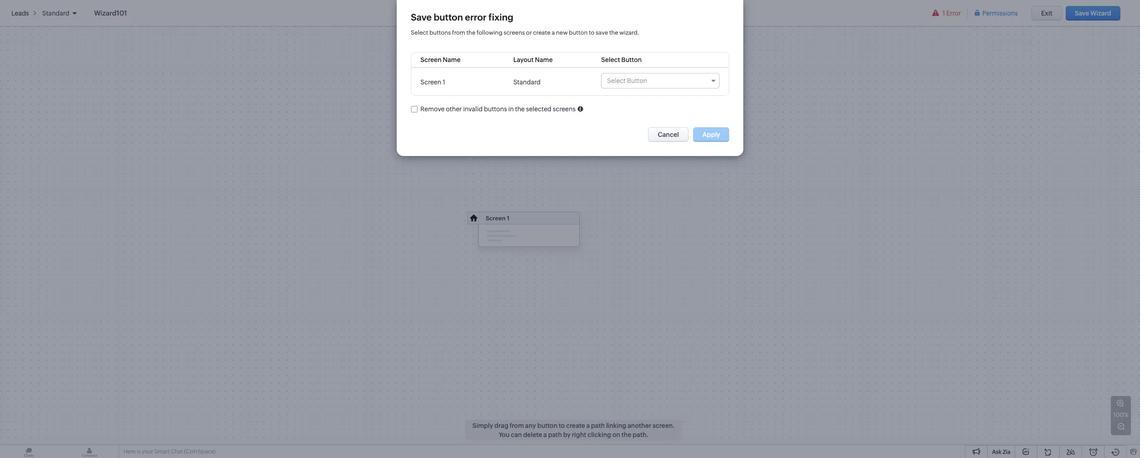Task type: describe. For each thing, give the bounding box(es) containing it.
exit button
[[1032, 6, 1062, 20]]

button inside simply drag from any button to create a path linking another screen. you can delete a path by right clicking on the path.
[[537, 422, 558, 429]]

save wizard
[[1075, 9, 1112, 17]]

simply
[[473, 422, 493, 429]]

leads
[[11, 9, 29, 17]]

save for save wizard
[[1075, 9, 1089, 17]]

name for layout name
[[535, 56, 553, 63]]

customize home page link
[[22, 220, 89, 229]]

wizards
[[22, 161, 46, 168]]

save wizard button
[[1066, 6, 1121, 20]]

modules
[[22, 146, 47, 153]]

by
[[563, 431, 571, 438]]

setup
[[9, 17, 35, 28]]

customization button
[[0, 125, 119, 142]]

pipelines
[[22, 176, 49, 183]]

0 horizontal spatial 1
[[443, 78, 445, 86]]

1 horizontal spatial screens
[[553, 106, 576, 113]]

select for select buttons from the following screens or create a new button to save the wizard.
[[411, 29, 428, 36]]

modules and fields link
[[22, 145, 79, 154]]

can
[[511, 431, 522, 438]]

the down error
[[467, 29, 476, 36]]

0 vertical spatial to
[[589, 29, 595, 36]]

the inside simply drag from any button to create a path linking another screen. you can delete a path by right clicking on the path.
[[622, 431, 632, 438]]

2 horizontal spatial a
[[587, 422, 590, 429]]

100
[[1114, 411, 1124, 418]]

1 horizontal spatial 1
[[507, 215, 510, 222]]

0 horizontal spatial path
[[548, 431, 562, 438]]

invalid
[[463, 106, 483, 113]]

fields
[[61, 146, 79, 153]]

screen for standard
[[421, 78, 441, 86]]

save button error fixing
[[411, 12, 514, 22]]

wizard.
[[620, 29, 639, 36]]

smart
[[154, 448, 170, 455]]

translations
[[22, 236, 58, 243]]

path.
[[633, 431, 649, 438]]

select buttons from the following screens or create a new button to save the wizard.
[[411, 29, 639, 36]]

0 horizontal spatial screen 1
[[421, 78, 445, 86]]

remove other invalid buttons in the selected screens
[[421, 106, 576, 113]]

save for save button error fixing
[[411, 12, 432, 22]]

home
[[55, 221, 73, 228]]

0 vertical spatial 1
[[943, 9, 945, 17]]

layout name
[[514, 56, 553, 63]]

delete
[[523, 431, 542, 438]]

translations link
[[22, 235, 58, 244]]

new
[[556, 29, 568, 36]]

1 vertical spatial buttons
[[484, 106, 507, 113]]

remove
[[421, 106, 445, 113]]

cancel
[[658, 131, 679, 138]]

contacts image
[[61, 445, 118, 458]]

1 error
[[943, 9, 961, 17]]

1 vertical spatial button
[[569, 29, 588, 36]]

error
[[947, 9, 961, 17]]

any
[[525, 422, 536, 429]]

is
[[137, 448, 141, 455]]

from for the
[[452, 29, 465, 36]]

zia
[[1003, 449, 1011, 455]]



Task type: locate. For each thing, give the bounding box(es) containing it.
a
[[552, 29, 555, 36], [587, 422, 590, 429], [544, 431, 547, 438]]

select for select button
[[601, 56, 620, 63]]

1 horizontal spatial save
[[1075, 9, 1089, 17]]

0 horizontal spatial screens
[[504, 29, 525, 36]]

save
[[1075, 9, 1089, 17], [411, 12, 432, 22]]

button right any
[[537, 422, 558, 429]]

0 vertical spatial select
[[411, 29, 428, 36]]

the right save
[[609, 29, 618, 36]]

2 vertical spatial 1
[[507, 215, 510, 222]]

another
[[628, 422, 651, 429]]

1 vertical spatial path
[[548, 431, 562, 438]]

your
[[142, 448, 153, 455]]

buttons
[[430, 29, 451, 36], [484, 106, 507, 113]]

create
[[533, 29, 551, 36], [566, 422, 585, 429]]

(ctrl+space)
[[184, 448, 216, 455]]

customization
[[15, 130, 59, 138]]

2 name from the left
[[535, 56, 553, 63]]

select left button
[[601, 56, 620, 63]]

clicking
[[588, 431, 611, 438]]

1 horizontal spatial button
[[537, 422, 558, 429]]

modules and fields
[[22, 146, 79, 153]]

from up can
[[510, 422, 524, 429]]

0 vertical spatial path
[[591, 422, 605, 429]]

button right new
[[569, 29, 588, 36]]

1 vertical spatial to
[[559, 422, 565, 429]]

error
[[465, 12, 487, 22]]

1 vertical spatial a
[[587, 422, 590, 429]]

here
[[124, 448, 136, 455]]

0 horizontal spatial buttons
[[430, 29, 451, 36]]

0 horizontal spatial save
[[411, 12, 432, 22]]

drag
[[495, 422, 509, 429]]

ask
[[992, 449, 1002, 455]]

from
[[452, 29, 465, 36], [510, 422, 524, 429]]

0 horizontal spatial to
[[559, 422, 565, 429]]

1 horizontal spatial create
[[566, 422, 585, 429]]

the right on
[[622, 431, 632, 438]]

to
[[589, 29, 595, 36], [559, 422, 565, 429]]

0 horizontal spatial name
[[443, 56, 461, 63]]

you
[[499, 431, 510, 438]]

button
[[434, 12, 463, 22], [569, 29, 588, 36], [537, 422, 558, 429]]

or
[[526, 29, 532, 36]]

canvas
[[22, 206, 44, 213]]

cancel button
[[648, 127, 689, 142]]

button left error
[[434, 12, 463, 22]]

customize
[[22, 221, 54, 228]]

0 vertical spatial button
[[434, 12, 463, 22]]

path up clicking
[[591, 422, 605, 429]]

2 vertical spatial button
[[537, 422, 558, 429]]

0 vertical spatial screens
[[504, 29, 525, 36]]

a left new
[[552, 29, 555, 36]]

0 vertical spatial screen
[[421, 56, 442, 63]]

create right or on the top left
[[533, 29, 551, 36]]

exit
[[1042, 9, 1053, 17]]

screen name
[[421, 56, 461, 63]]

1 vertical spatial from
[[510, 422, 524, 429]]

1 vertical spatial screen 1
[[486, 215, 510, 222]]

layout
[[514, 56, 534, 63]]

permissions
[[983, 9, 1018, 17]]

customize home page
[[22, 221, 89, 228]]

name for screen name
[[443, 56, 461, 63]]

standard
[[514, 78, 541, 86]]

from inside simply drag from any button to create a path linking another screen. you can delete a path by right clicking on the path.
[[510, 422, 524, 429]]

0 horizontal spatial button
[[434, 12, 463, 22]]

0 horizontal spatial select
[[411, 29, 428, 36]]

pipelines link
[[22, 175, 49, 184]]

path
[[591, 422, 605, 429], [548, 431, 562, 438]]

customization region
[[0, 142, 119, 248]]

here is your smart chat (ctrl+space)
[[124, 448, 216, 455]]

buttons left in
[[484, 106, 507, 113]]

button
[[622, 56, 642, 63]]

1 horizontal spatial buttons
[[484, 106, 507, 113]]

chat
[[171, 448, 183, 455]]

1 vertical spatial screen
[[421, 78, 441, 86]]

wizards link
[[22, 160, 46, 169]]

1 horizontal spatial a
[[552, 29, 555, 36]]

create inside simply drag from any button to create a path linking another screen. you can delete a path by right clicking on the path.
[[566, 422, 585, 429]]

save
[[596, 29, 608, 36]]

the right in
[[515, 106, 525, 113]]

templates link
[[22, 190, 53, 199]]

ask zia
[[992, 449, 1011, 455]]

screens left or on the top left
[[504, 29, 525, 36]]

1 name from the left
[[443, 56, 461, 63]]

selected
[[526, 106, 552, 113]]

to left save
[[589, 29, 595, 36]]

Enter a wizard name text field
[[93, 7, 229, 18]]

name down save button error fixing
[[443, 56, 461, 63]]

1 horizontal spatial from
[[510, 422, 524, 429]]

chats image
[[0, 445, 57, 458]]

fixing
[[489, 12, 514, 22]]

0 vertical spatial a
[[552, 29, 555, 36]]

0 vertical spatial from
[[452, 29, 465, 36]]

screens right selected
[[553, 106, 576, 113]]

1 horizontal spatial select
[[601, 56, 620, 63]]

2 vertical spatial a
[[544, 431, 547, 438]]

linking
[[606, 422, 627, 429]]

path left by
[[548, 431, 562, 438]]

from for any
[[510, 422, 524, 429]]

save inside button
[[1075, 9, 1089, 17]]

1 horizontal spatial name
[[535, 56, 553, 63]]

buttons down save button error fixing
[[430, 29, 451, 36]]

2 horizontal spatial button
[[569, 29, 588, 36]]

100 %
[[1114, 411, 1129, 418]]

Select Button text field
[[602, 73, 719, 88]]

0 horizontal spatial create
[[533, 29, 551, 36]]

page
[[74, 221, 89, 228]]

screen.
[[653, 422, 675, 429]]

to up by
[[559, 422, 565, 429]]

following
[[477, 29, 503, 36]]

wizard
[[1091, 9, 1112, 17]]

screen 1
[[421, 78, 445, 86], [486, 215, 510, 222]]

to inside simply drag from any button to create a path linking another screen. you can delete a path by right clicking on the path.
[[559, 422, 565, 429]]

right
[[572, 431, 586, 438]]

other
[[446, 106, 462, 113]]

and
[[49, 146, 60, 153]]

0 vertical spatial create
[[533, 29, 551, 36]]

0 vertical spatial buttons
[[430, 29, 451, 36]]

0 horizontal spatial a
[[544, 431, 547, 438]]

in
[[508, 106, 514, 113]]

name right layout
[[535, 56, 553, 63]]

name
[[443, 56, 461, 63], [535, 56, 553, 63]]

1
[[943, 9, 945, 17], [443, 78, 445, 86], [507, 215, 510, 222]]

screens
[[504, 29, 525, 36], [553, 106, 576, 113]]

1 vertical spatial screens
[[553, 106, 576, 113]]

None field
[[601, 73, 720, 88]]

%
[[1124, 411, 1129, 418]]

templates
[[22, 191, 53, 198]]

2 vertical spatial screen
[[486, 215, 506, 222]]

2 horizontal spatial 1
[[943, 9, 945, 17]]

the
[[467, 29, 476, 36], [609, 29, 618, 36], [515, 106, 525, 113], [622, 431, 632, 438]]

1 horizontal spatial to
[[589, 29, 595, 36]]

canvas link
[[22, 205, 44, 214]]

0 vertical spatial screen 1
[[421, 78, 445, 86]]

0 horizontal spatial from
[[452, 29, 465, 36]]

on
[[613, 431, 620, 438]]

screen for layout name
[[421, 56, 442, 63]]

1 vertical spatial 1
[[443, 78, 445, 86]]

1 horizontal spatial path
[[591, 422, 605, 429]]

a up clicking
[[587, 422, 590, 429]]

screen
[[421, 56, 442, 63], [421, 78, 441, 86], [486, 215, 506, 222]]

1 vertical spatial create
[[566, 422, 585, 429]]

create up 'right'
[[566, 422, 585, 429]]

select button
[[601, 56, 642, 63]]

select up screen name
[[411, 29, 428, 36]]

simply drag from any button to create a path linking another screen. you can delete a path by right clicking on the path.
[[473, 422, 675, 438]]

select
[[411, 29, 428, 36], [601, 56, 620, 63]]

a right delete
[[544, 431, 547, 438]]

from down save button error fixing
[[452, 29, 465, 36]]

1 horizontal spatial screen 1
[[486, 215, 510, 222]]

1 vertical spatial select
[[601, 56, 620, 63]]



Task type: vqa. For each thing, say whether or not it's contained in the screenshot.
Chat
yes



